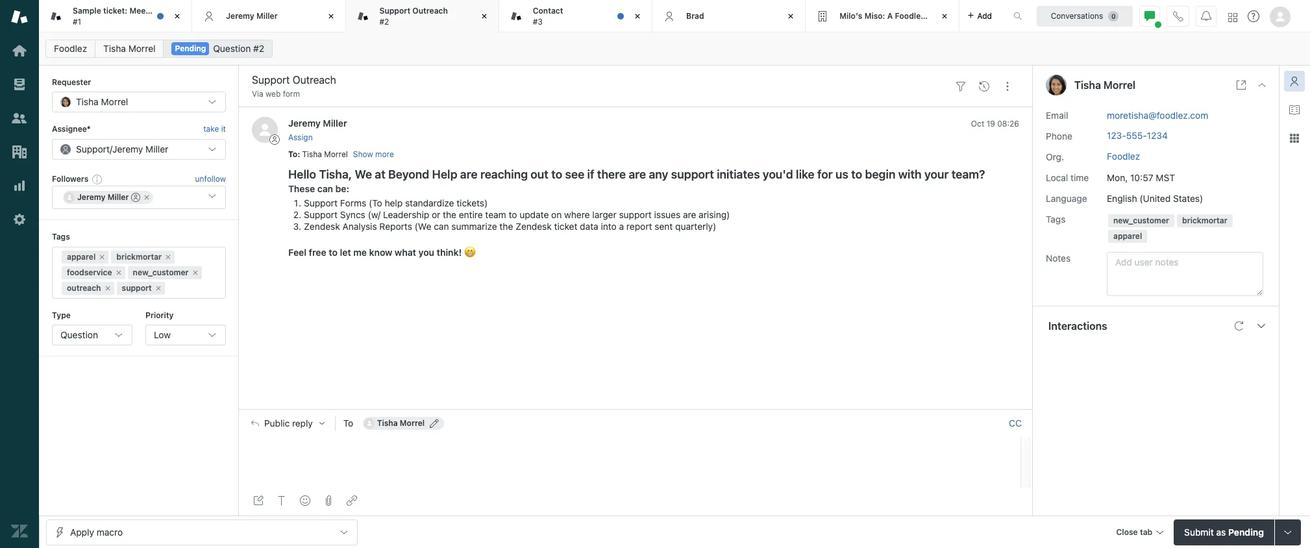 Task type: vqa. For each thing, say whether or not it's contained in the screenshot.
lookup
no



Task type: locate. For each thing, give the bounding box(es) containing it.
1 vertical spatial tags
[[52, 232, 70, 242]]

morrel up moretisha@foodlez.com
[[1104, 79, 1136, 91]]

can down or
[[434, 221, 449, 232]]

morrel up /
[[101, 96, 128, 107]]

1 vertical spatial new_customer
[[133, 267, 189, 277]]

events image
[[979, 81, 990, 91]]

remove image for foodservice
[[115, 269, 122, 276]]

assign button
[[288, 132, 313, 143]]

miller left user is an agent image
[[108, 192, 129, 202]]

2 tab from the left
[[346, 0, 499, 32]]

unfollow
[[195, 174, 226, 184]]

question for question
[[60, 329, 98, 340]]

brickmortar down states)
[[1183, 215, 1228, 225]]

tisha inside requester element
[[76, 96, 99, 107]]

jeremy miller link
[[288, 118, 347, 129]]

a
[[619, 221, 624, 232]]

to down assign "button"
[[288, 149, 298, 159]]

new_customer down english (united states)
[[1114, 215, 1170, 225]]

tisha down 'sample ticket: meet the ticket #1'
[[103, 43, 126, 54]]

question button
[[52, 325, 132, 345]]

0 horizontal spatial to
[[288, 149, 298, 159]]

close image left #3
[[478, 10, 491, 23]]

mon,
[[1107, 172, 1128, 183]]

0 horizontal spatial close image
[[171, 10, 184, 23]]

0 horizontal spatial apparel
[[67, 252, 96, 261]]

to
[[552, 168, 563, 181], [851, 168, 863, 181], [509, 209, 517, 220], [329, 247, 338, 258]]

0 horizontal spatial brickmortar
[[116, 252, 162, 261]]

your
[[925, 168, 949, 181]]

1 horizontal spatial jeremy miller
[[226, 11, 278, 21]]

initiates
[[717, 168, 760, 181]]

the right meet
[[151, 6, 163, 16]]

are left any at top
[[629, 168, 646, 181]]

conversations button
[[1037, 6, 1133, 26]]

tisha down "requester"
[[76, 96, 99, 107]]

support up "report"
[[619, 209, 652, 220]]

jeremy miller option
[[63, 191, 154, 204]]

pending
[[175, 44, 206, 53], [1229, 526, 1264, 537]]

zendesk up free
[[304, 221, 340, 232]]

08:26
[[998, 119, 1020, 129]]

1 vertical spatial apparel
[[67, 252, 96, 261]]

to
[[288, 149, 298, 159], [343, 418, 353, 429]]

1 horizontal spatial apparel
[[1114, 231, 1143, 241]]

support up the priority
[[122, 283, 152, 293]]

time
[[1071, 172, 1089, 183]]

tisha right user image on the right
[[1075, 79, 1101, 91]]

0 vertical spatial to
[[288, 149, 298, 159]]

2 horizontal spatial are
[[683, 209, 696, 220]]

1 vertical spatial can
[[434, 221, 449, 232]]

1 horizontal spatial question
[[213, 43, 251, 54]]

0 horizontal spatial remove image
[[143, 194, 151, 201]]

jeremy miller inside option
[[77, 192, 129, 202]]

apparel down english
[[1114, 231, 1143, 241]]

question inside popup button
[[60, 329, 98, 340]]

remove image
[[98, 253, 106, 261], [115, 269, 122, 276], [191, 269, 199, 276], [104, 284, 111, 292], [154, 284, 162, 292]]

tags
[[1046, 213, 1066, 224], [52, 232, 70, 242]]

milo's
[[840, 11, 863, 21]]

sample
[[73, 6, 101, 16]]

0 horizontal spatial zendesk
[[304, 221, 340, 232]]

if
[[587, 168, 595, 181]]

Add user notes text field
[[1107, 252, 1264, 296]]

morrel left edit user image on the left bottom of page
[[400, 418, 425, 428]]

any
[[649, 168, 669, 181]]

apparel inside brickmortar apparel
[[1114, 231, 1143, 241]]

jeremy inside tab
[[226, 11, 254, 21]]

update
[[520, 209, 549, 220]]

jeremy miller tab
[[192, 0, 346, 32]]

555-
[[1127, 130, 1147, 141]]

jeremy miller inside tab
[[226, 11, 278, 21]]

2 horizontal spatial foodlez
[[1107, 150, 1141, 161]]

to right out
[[552, 168, 563, 181]]

0 vertical spatial remove image
[[143, 194, 151, 201]]

support / jeremy miller
[[76, 143, 168, 154]]

apparel up foodservice
[[67, 252, 96, 261]]

to for to
[[343, 418, 353, 429]]

close image right view more details icon at the right
[[1257, 80, 1268, 90]]

0 horizontal spatial question
[[60, 329, 98, 340]]

morrel down 'sample ticket: meet the ticket #1'
[[128, 43, 156, 54]]

tab
[[39, 0, 192, 32], [346, 0, 499, 32], [499, 0, 653, 32]]

question inside secondary element
[[213, 43, 251, 54]]

pending left question #2
[[175, 44, 206, 53]]

meet
[[130, 6, 149, 16]]

question down jeremy miller tab
[[213, 43, 251, 54]]

0 horizontal spatial jeremy miller
[[77, 192, 129, 202]]

like
[[796, 168, 815, 181]]

1 horizontal spatial foodlez
[[895, 11, 925, 21]]

zendesk support image
[[11, 8, 28, 25]]

0 vertical spatial question
[[213, 43, 251, 54]]

moretisha@foodlez.com image
[[364, 418, 375, 429]]

tisha morrel down 'sample ticket: meet the ticket #1'
[[103, 43, 156, 54]]

add link (cmd k) image
[[347, 496, 357, 506]]

1 horizontal spatial to
[[343, 418, 353, 429]]

moretisha@foodlez.com
[[1107, 109, 1209, 121]]

format text image
[[277, 496, 287, 506]]

local
[[1046, 172, 1068, 183]]

morrel
[[128, 43, 156, 54], [1104, 79, 1136, 91], [101, 96, 128, 107], [324, 149, 348, 159], [400, 418, 425, 428]]

Oct 19 08:26 text field
[[971, 119, 1020, 129]]

1 horizontal spatial tags
[[1046, 213, 1066, 224]]

notes
[[1046, 252, 1071, 263]]

can
[[317, 183, 333, 194], [434, 221, 449, 232]]

4 close image from the left
[[938, 10, 951, 23]]

close image for jeremy miller
[[324, 10, 337, 23]]

1 zendesk from the left
[[304, 221, 340, 232]]

miller inside "assignee*" element
[[146, 143, 168, 154]]

interactions
[[1049, 320, 1108, 332]]

main element
[[0, 0, 39, 548]]

0 horizontal spatial #2
[[253, 43, 264, 54]]

miller right /
[[146, 143, 168, 154]]

pending right as
[[1229, 526, 1264, 537]]

remove image
[[143, 194, 151, 201], [164, 253, 172, 261]]

low button
[[145, 325, 226, 345]]

0 horizontal spatial the
[[151, 6, 163, 16]]

1 horizontal spatial support
[[619, 209, 652, 220]]

1 horizontal spatial #2
[[380, 17, 389, 26]]

team?
[[952, 168, 985, 181]]

analysis
[[343, 221, 377, 232]]

tisha right :
[[302, 149, 322, 159]]

miller up question #2
[[256, 11, 278, 21]]

0 horizontal spatial support
[[122, 283, 152, 293]]

mst
[[1156, 172, 1175, 183]]

miller inside jeremy miller assign
[[323, 118, 347, 129]]

remove image right user is an agent image
[[143, 194, 151, 201]]

0 horizontal spatial foodlez
[[54, 43, 87, 54]]

close image inside jeremy miller tab
[[324, 10, 337, 23]]

close image inside the brad tab
[[785, 10, 798, 23]]

remove image up foodservice
[[98, 253, 106, 261]]

question
[[213, 43, 251, 54], [60, 329, 98, 340]]

tisha inside "link"
[[103, 43, 126, 54]]

morrel inside to : tisha morrel show more
[[324, 149, 348, 159]]

0 vertical spatial #2
[[380, 17, 389, 26]]

english
[[1107, 193, 1138, 204]]

hide composer image
[[631, 404, 641, 415]]

close image right meet
[[171, 10, 184, 23]]

are
[[460, 168, 478, 181], [629, 168, 646, 181], [683, 209, 696, 220]]

(w/
[[368, 209, 381, 220]]

remove image up the low 'popup button'
[[191, 269, 199, 276]]

zendesk down update
[[516, 221, 552, 232]]

avatar image
[[252, 117, 278, 143]]

1 horizontal spatial zendesk
[[516, 221, 552, 232]]

remove image right foodservice
[[115, 269, 122, 276]]

local time
[[1046, 172, 1089, 183]]

into
[[601, 221, 617, 232]]

remove image up the priority
[[154, 284, 162, 292]]

1 vertical spatial to
[[343, 418, 353, 429]]

can left be: at the top left
[[317, 183, 333, 194]]

0 vertical spatial ticket
[[165, 6, 187, 16]]

milo's miso: a foodlez subsidiary tab
[[806, 0, 968, 32]]

tab containing contact
[[499, 0, 653, 32]]

pending inside secondary element
[[175, 44, 206, 53]]

0 horizontal spatial pending
[[175, 44, 206, 53]]

tags down language
[[1046, 213, 1066, 224]]

tisha morrel down "requester"
[[76, 96, 128, 107]]

remove image for outreach
[[104, 284, 111, 292]]

0 vertical spatial support
[[671, 168, 714, 181]]

0 vertical spatial foodlez link
[[45, 40, 96, 58]]

zendesk products image
[[1229, 13, 1238, 22]]

feel free to let me know what you think! 😁️
[[288, 247, 476, 258]]

remove image right outreach
[[104, 284, 111, 292]]

0 vertical spatial apparel
[[1114, 231, 1143, 241]]

see
[[565, 168, 585, 181]]

arising)
[[699, 209, 730, 220]]

cc button
[[1009, 418, 1022, 429]]

1 horizontal spatial pending
[[1229, 526, 1264, 537]]

secondary element
[[39, 36, 1311, 62]]

0 horizontal spatial ticket
[[165, 6, 187, 16]]

1 vertical spatial the
[[443, 209, 457, 220]]

take
[[203, 124, 219, 134]]

1234
[[1147, 130, 1168, 141]]

data
[[580, 221, 599, 232]]

foodlez link down 123-
[[1107, 150, 1141, 161]]

know
[[369, 247, 393, 258]]

the down team
[[500, 221, 513, 232]]

foodlez
[[895, 11, 925, 21], [54, 43, 87, 54], [1107, 150, 1141, 161]]

foodlez down #1
[[54, 43, 87, 54]]

oct
[[971, 119, 985, 129]]

morrel up 'tisha,'
[[324, 149, 348, 159]]

org.
[[1046, 151, 1064, 162]]

close image inside milo's miso: a foodlez subsidiary tab
[[938, 10, 951, 23]]

are right help
[[460, 168, 478, 181]]

2 close image from the left
[[631, 10, 644, 23]]

foodlez link down #1
[[45, 40, 96, 58]]

1 tab from the left
[[39, 0, 192, 32]]

support right any at top
[[671, 168, 714, 181]]

1 vertical spatial brickmortar
[[116, 252, 162, 261]]

remove image up the priority
[[164, 253, 172, 261]]

3 tab from the left
[[499, 0, 653, 32]]

foodlez link
[[45, 40, 96, 58], [1107, 150, 1141, 161]]

foodlez for right foodlez link
[[1107, 150, 1141, 161]]

ticket down on
[[554, 221, 578, 232]]

1 vertical spatial support
[[619, 209, 652, 220]]

close image
[[324, 10, 337, 23], [631, 10, 644, 23], [785, 10, 798, 23], [938, 10, 951, 23]]

get started image
[[11, 42, 28, 59]]

question for question #2
[[213, 43, 251, 54]]

the right or
[[443, 209, 457, 220]]

Public reply composer text field
[[245, 437, 1017, 465]]

/
[[110, 143, 112, 154]]

ticket inside hello tisha, we at beyond help are reaching out to see if there are any support initiates you'd like for us to begin with your team? these can be: support forms (to help standardize tickets) support syncs (w/ leadership or the entire team to update on where larger support issues are arising) zendesk analysis reports (we can summarize the zendesk ticket data into a report sent quarterly)
[[554, 221, 578, 232]]

jeremy miller down the info on adding followers image
[[77, 192, 129, 202]]

summarize
[[452, 221, 497, 232]]

tags down millerjeremy500@gmail.com image
[[52, 232, 70, 242]]

2 vertical spatial the
[[500, 221, 513, 232]]

miller
[[256, 11, 278, 21], [323, 118, 347, 129], [146, 143, 168, 154], [108, 192, 129, 202]]

customers image
[[11, 110, 28, 127]]

contact
[[533, 6, 563, 16]]

take it button
[[203, 123, 226, 136]]

ticket right meet
[[165, 6, 187, 16]]

support left outreach on the left top of page
[[380, 6, 411, 16]]

support down the "assignee*"
[[76, 143, 110, 154]]

1 vertical spatial remove image
[[164, 253, 172, 261]]

begin
[[865, 168, 896, 181]]

1 horizontal spatial brickmortar
[[1183, 215, 1228, 225]]

1 horizontal spatial ticket
[[554, 221, 578, 232]]

to left moretisha@foodlez.com image
[[343, 418, 353, 429]]

brickmortar down followers element
[[116, 252, 162, 261]]

the
[[151, 6, 163, 16], [443, 209, 457, 220], [500, 221, 513, 232]]

1 horizontal spatial foodlez link
[[1107, 150, 1141, 161]]

0 vertical spatial pending
[[175, 44, 206, 53]]

notifications image
[[1201, 11, 1212, 21]]

jeremy up assign
[[288, 118, 321, 129]]

close image
[[171, 10, 184, 23], [478, 10, 491, 23], [1257, 80, 1268, 90]]

2 vertical spatial foodlez
[[1107, 150, 1141, 161]]

jeremy inside "assignee*" element
[[112, 143, 143, 154]]

via
[[252, 89, 263, 99]]

to inside to : tisha morrel show more
[[288, 149, 298, 159]]

2 horizontal spatial the
[[500, 221, 513, 232]]

1 vertical spatial #2
[[253, 43, 264, 54]]

foodlez inside secondary element
[[54, 43, 87, 54]]

tisha morrel inside requester element
[[76, 96, 128, 107]]

0 vertical spatial the
[[151, 6, 163, 16]]

insert emojis image
[[300, 496, 310, 506]]

jeremy down the info on adding followers image
[[77, 192, 106, 202]]

1 horizontal spatial remove image
[[164, 253, 172, 261]]

0 horizontal spatial can
[[317, 183, 333, 194]]

brickmortar
[[1183, 215, 1228, 225], [116, 252, 162, 261]]

1 vertical spatial question
[[60, 329, 98, 340]]

0 vertical spatial tags
[[1046, 213, 1066, 224]]

1 horizontal spatial new_customer
[[1114, 215, 1170, 225]]

1 vertical spatial foodlez link
[[1107, 150, 1141, 161]]

what
[[395, 247, 416, 258]]

#2
[[380, 17, 389, 26], [253, 43, 264, 54]]

new_customer up the priority
[[133, 267, 189, 277]]

hello
[[288, 168, 316, 181]]

foodservice
[[67, 267, 112, 277]]

jeremy down requester element
[[112, 143, 143, 154]]

1 vertical spatial foodlez
[[54, 43, 87, 54]]

jeremy miller
[[226, 11, 278, 21], [77, 192, 129, 202]]

jeremy up question #2
[[226, 11, 254, 21]]

morrel inside "link"
[[128, 43, 156, 54]]

foodlez down 123-
[[1107, 150, 1141, 161]]

(united
[[1140, 193, 1171, 204]]

to for to : tisha morrel show more
[[288, 149, 298, 159]]

brickmortar inside brickmortar apparel
[[1183, 215, 1228, 225]]

miller inside option
[[108, 192, 129, 202]]

1 close image from the left
[[324, 10, 337, 23]]

you'd
[[763, 168, 793, 181]]

there
[[597, 168, 626, 181]]

the inside 'sample ticket: meet the ticket #1'
[[151, 6, 163, 16]]

miller up to : tisha morrel show more
[[323, 118, 347, 129]]

jeremy inside option
[[77, 192, 106, 202]]

3 close image from the left
[[785, 10, 798, 23]]

2 horizontal spatial close image
[[1257, 80, 1268, 90]]

1 vertical spatial ticket
[[554, 221, 578, 232]]

jeremy miller up question #2
[[226, 11, 278, 21]]

foodlez right a
[[895, 11, 925, 21]]

web
[[266, 89, 281, 99]]

type
[[52, 310, 71, 320]]

1 horizontal spatial can
[[434, 221, 449, 232]]

0 horizontal spatial foodlez link
[[45, 40, 96, 58]]

0 vertical spatial foodlez
[[895, 11, 925, 21]]

button displays agent's chat status as online. image
[[1145, 11, 1155, 21]]

0 horizontal spatial new_customer
[[133, 267, 189, 277]]

public
[[264, 418, 290, 429]]

0 vertical spatial brickmortar
[[1183, 215, 1228, 225]]

0 vertical spatial jeremy miller
[[226, 11, 278, 21]]

2 horizontal spatial support
[[671, 168, 714, 181]]

question down type
[[60, 329, 98, 340]]

assign
[[288, 132, 313, 142]]

are up quarterly)
[[683, 209, 696, 220]]

1 vertical spatial jeremy miller
[[77, 192, 129, 202]]



Task type: describe. For each thing, give the bounding box(es) containing it.
admin image
[[11, 211, 28, 228]]

0 horizontal spatial are
[[460, 168, 478, 181]]

mon, 10:57 mst
[[1107, 172, 1175, 183]]

it
[[221, 124, 226, 134]]

help
[[432, 168, 458, 181]]

take it
[[203, 124, 226, 134]]

followers element
[[52, 186, 226, 209]]

knowledge image
[[1290, 105, 1300, 115]]

foodlez for foodlez link in the secondary element
[[54, 43, 87, 54]]

0 horizontal spatial tags
[[52, 232, 70, 242]]

tisha right moretisha@foodlez.com image
[[377, 418, 398, 428]]

1 horizontal spatial the
[[443, 209, 457, 220]]

apps image
[[1290, 133, 1300, 144]]

as
[[1217, 526, 1226, 537]]

remove image for support
[[154, 284, 162, 292]]

requester element
[[52, 92, 226, 113]]

😁️
[[464, 247, 476, 258]]

tisha inside to : tisha morrel show more
[[302, 149, 322, 159]]

free
[[309, 247, 326, 258]]

at
[[375, 168, 386, 181]]

close tab button
[[1111, 519, 1169, 547]]

show more button
[[353, 149, 394, 160]]

issues
[[654, 209, 681, 220]]

miller inside tab
[[256, 11, 278, 21]]

requester
[[52, 77, 91, 87]]

close image inside tab
[[631, 10, 644, 23]]

0 vertical spatial can
[[317, 183, 333, 194]]

zendesk image
[[11, 523, 28, 540]]

support outreach #2
[[380, 6, 448, 26]]

support left syncs
[[304, 209, 338, 220]]

jeremy miller for jeremy miller tab
[[226, 11, 278, 21]]

views image
[[11, 76, 28, 93]]

for
[[818, 168, 833, 181]]

jeremy miller assign
[[288, 118, 347, 142]]

sent
[[655, 221, 673, 232]]

us
[[836, 168, 849, 181]]

user image
[[1046, 75, 1067, 95]]

tickets)
[[457, 197, 488, 208]]

19
[[987, 119, 996, 129]]

cc
[[1009, 418, 1022, 429]]

0 vertical spatial new_customer
[[1114, 215, 1170, 225]]

english (united states)
[[1107, 193, 1204, 204]]

submit as pending
[[1185, 526, 1264, 537]]

submit
[[1185, 526, 1214, 537]]

reporting image
[[11, 177, 28, 194]]

apply macro
[[70, 526, 123, 537]]

tisha morrel right user image on the right
[[1075, 79, 1136, 91]]

ticket inside 'sample ticket: meet the ticket #1'
[[165, 6, 187, 16]]

to left let
[[329, 247, 338, 258]]

tisha morrel right moretisha@foodlez.com image
[[377, 418, 425, 428]]

2 vertical spatial support
[[122, 283, 152, 293]]

reaching
[[481, 168, 528, 181]]

2 zendesk from the left
[[516, 221, 552, 232]]

we
[[355, 168, 372, 181]]

low
[[154, 329, 171, 340]]

#1
[[73, 17, 81, 26]]

brickmortar for brickmortar apparel
[[1183, 215, 1228, 225]]

view more details image
[[1237, 80, 1247, 90]]

brickmortar apparel
[[1114, 215, 1228, 241]]

Subject field
[[249, 72, 947, 88]]

1 horizontal spatial close image
[[478, 10, 491, 23]]

brad
[[686, 11, 704, 21]]

close
[[1117, 527, 1138, 537]]

#2 inside secondary element
[[253, 43, 264, 54]]

morrel inside requester element
[[101, 96, 128, 107]]

states)
[[1174, 193, 1204, 204]]

language
[[1046, 193, 1088, 204]]

followers
[[52, 174, 88, 184]]

foodlez inside tab
[[895, 11, 925, 21]]

#3
[[533, 17, 543, 26]]

beyond
[[388, 168, 429, 181]]

quarterly)
[[675, 221, 717, 232]]

more
[[375, 149, 394, 159]]

displays possible ticket submission types image
[[1283, 527, 1294, 537]]

tab containing support outreach
[[346, 0, 499, 32]]

think!
[[437, 247, 462, 258]]

customer context image
[[1290, 76, 1300, 86]]

remove image for new_customer
[[191, 269, 199, 276]]

unfollow button
[[195, 173, 226, 185]]

to : tisha morrel show more
[[288, 149, 394, 159]]

hello tisha, we at beyond help are reaching out to see if there are any support initiates you'd like for us to begin with your team? these can be: support forms (to help standardize tickets) support syncs (w/ leadership or the entire team to update on where larger support issues are arising) zendesk analysis reports (we can summarize the zendesk ticket data into a report sent quarterly)
[[288, 168, 985, 232]]

reports
[[380, 221, 412, 232]]

tisha morrel inside "link"
[[103, 43, 156, 54]]

user is an agent image
[[131, 193, 141, 202]]

outreach
[[67, 283, 101, 293]]

brickmortar for brickmortar
[[116, 252, 162, 261]]

1 horizontal spatial are
[[629, 168, 646, 181]]

jeremy inside jeremy miller assign
[[288, 118, 321, 129]]

these
[[288, 183, 315, 194]]

ticket:
[[103, 6, 127, 16]]

edit user image
[[430, 419, 439, 428]]

be:
[[335, 183, 349, 194]]

conversations
[[1051, 11, 1104, 20]]

apply
[[70, 526, 94, 537]]

ticket actions image
[[1003, 81, 1013, 91]]

info on adding followers image
[[92, 174, 103, 184]]

support inside "assignee*" element
[[76, 143, 110, 154]]

macro
[[97, 526, 123, 537]]

remove image for apparel
[[98, 253, 106, 261]]

let
[[340, 247, 351, 258]]

get help image
[[1248, 10, 1260, 22]]

support down these
[[304, 197, 338, 208]]

public reply button
[[240, 410, 335, 437]]

on
[[551, 209, 562, 220]]

add button
[[960, 0, 1000, 32]]

close image for milo's miso: a foodlez subsidiary
[[938, 10, 951, 23]]

jeremy miller for jeremy miller option
[[77, 192, 129, 202]]

1 vertical spatial pending
[[1229, 526, 1264, 537]]

leadership
[[383, 209, 429, 220]]

organizations image
[[11, 144, 28, 160]]

filter image
[[956, 81, 966, 91]]

close image for brad
[[785, 10, 798, 23]]

me
[[353, 247, 367, 258]]

entire
[[459, 209, 483, 220]]

brad tab
[[653, 0, 806, 32]]

foodlez link inside secondary element
[[45, 40, 96, 58]]

larger
[[592, 209, 617, 220]]

(we
[[415, 221, 432, 232]]

123-555-1234 link
[[1107, 130, 1168, 141]]

tisha,
[[319, 168, 352, 181]]

remove image inside jeremy miller option
[[143, 194, 151, 201]]

to right us
[[851, 168, 863, 181]]

to right team
[[509, 209, 517, 220]]

add
[[978, 11, 992, 20]]

you
[[419, 247, 435, 258]]

public reply
[[264, 418, 313, 429]]

draft mode image
[[253, 496, 264, 506]]

assignee*
[[52, 124, 91, 134]]

millerjeremy500@gmail.com image
[[64, 192, 75, 203]]

tab containing sample ticket: meet the ticket
[[39, 0, 192, 32]]

tabs tab list
[[39, 0, 1000, 32]]

123-555-1234
[[1107, 130, 1168, 141]]

or
[[432, 209, 441, 220]]

contact #3
[[533, 6, 563, 26]]

assignee* element
[[52, 139, 226, 160]]

add attachment image
[[323, 496, 334, 506]]

#2 inside support outreach #2
[[380, 17, 389, 26]]

10:57
[[1131, 172, 1154, 183]]

support inside support outreach #2
[[380, 6, 411, 16]]

oct 19 08:26
[[971, 119, 1020, 129]]



